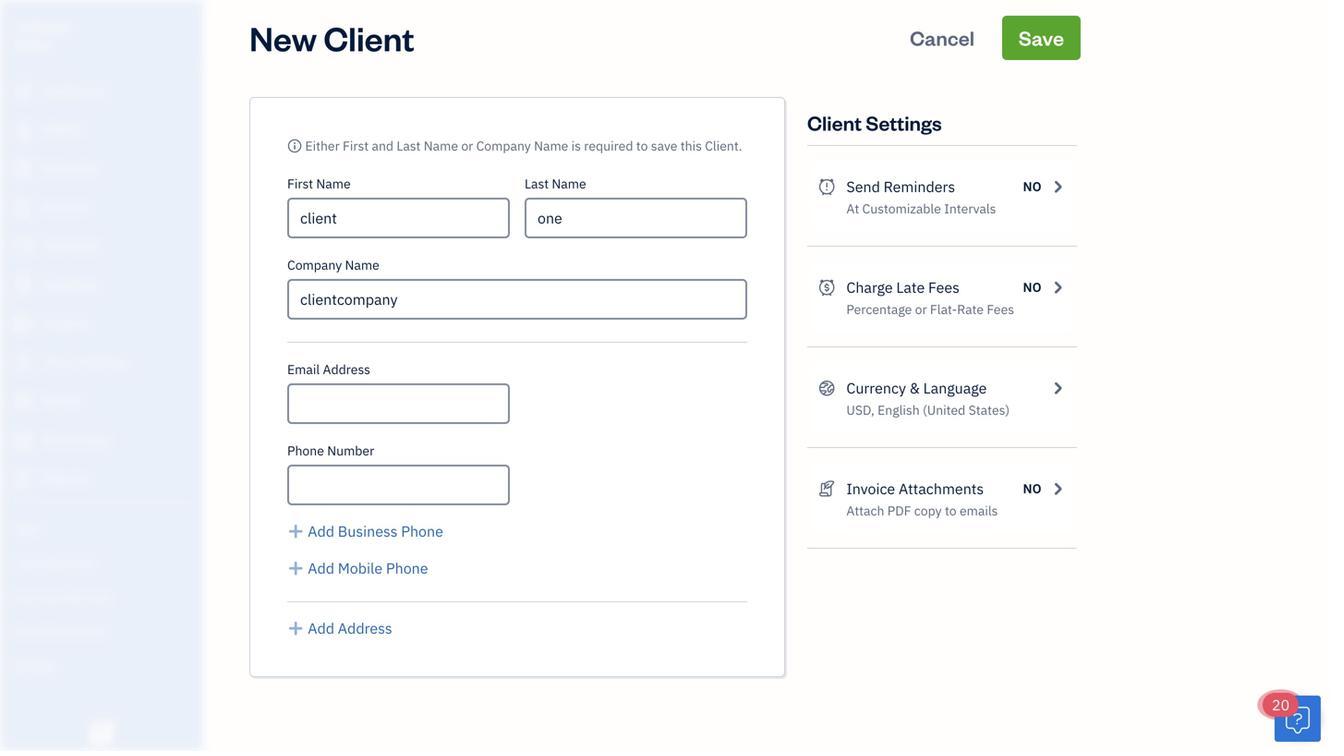 Task type: vqa. For each thing, say whether or not it's contained in the screenshot.
4th chevronRight image from the top of the page
yes



Task type: locate. For each thing, give the bounding box(es) containing it.
(united
[[923, 401, 966, 419]]

team members
[[14, 555, 94, 570]]

First Name text field
[[287, 198, 510, 238]]

add business phone button
[[287, 520, 443, 542]]

1 vertical spatial and
[[45, 589, 64, 604]]

save
[[651, 137, 678, 154]]

and inside main element
[[45, 589, 64, 604]]

freshbooks image
[[87, 722, 116, 744]]

last down either first and last name or company name is required to save this client.
[[525, 175, 549, 192]]

attach pdf copy to emails
[[847, 502, 998, 519]]

0 horizontal spatial or
[[461, 137, 473, 154]]

0 vertical spatial company
[[476, 137, 531, 154]]

fees right rate
[[987, 301, 1015, 318]]

and right items
[[45, 589, 64, 604]]

company up "last name" at the top
[[476, 137, 531, 154]]

no for invoice attachments
[[1023, 480, 1042, 497]]

0 vertical spatial phone
[[287, 442, 324, 459]]

1 vertical spatial first
[[287, 175, 313, 192]]

last up 'first name' text box
[[397, 137, 421, 154]]

1 horizontal spatial and
[[372, 137, 394, 154]]

phone left "number"
[[287, 442, 324, 459]]

plus image down plus icon
[[287, 557, 304, 579]]

phone for add business phone
[[401, 522, 443, 541]]

to
[[636, 137, 648, 154], [945, 502, 957, 519]]

2 vertical spatial add
[[308, 619, 334, 638]]

0 vertical spatial fees
[[929, 278, 960, 297]]

1 vertical spatial plus image
[[287, 617, 304, 639]]

2 plus image from the top
[[287, 617, 304, 639]]

0 vertical spatial add
[[308, 522, 334, 541]]

address down add mobile phone
[[338, 619, 392, 638]]

1 vertical spatial or
[[915, 301, 927, 318]]

0 vertical spatial to
[[636, 137, 648, 154]]

invoices image
[[819, 478, 836, 500]]

1 horizontal spatial last
[[525, 175, 549, 192]]

client right new
[[324, 16, 415, 60]]

address for email address
[[323, 361, 370, 378]]

this
[[681, 137, 702, 154]]

late
[[897, 278, 925, 297]]

latefees image
[[819, 276, 836, 298]]

client
[[324, 16, 415, 60], [807, 109, 862, 136]]

phone down phone number "text field"
[[401, 522, 443, 541]]

0 vertical spatial no
[[1023, 178, 1042, 195]]

and
[[372, 137, 394, 154], [45, 589, 64, 604]]

add left mobile
[[308, 559, 334, 578]]

rate
[[957, 301, 984, 318]]

plus image for add mobile phone
[[287, 557, 304, 579]]

first down primary icon
[[287, 175, 313, 192]]

owner
[[15, 36, 52, 52]]

phone right mobile
[[386, 559, 428, 578]]

mobile
[[338, 559, 383, 578]]

0 horizontal spatial last
[[397, 137, 421, 154]]

0 vertical spatial address
[[323, 361, 370, 378]]

phone inside button
[[386, 559, 428, 578]]

required
[[584, 137, 633, 154]]

add right plus icon
[[308, 522, 334, 541]]

customizable
[[863, 200, 941, 217]]

0 vertical spatial or
[[461, 137, 473, 154]]

charge
[[847, 278, 893, 297]]

company name
[[287, 256, 380, 273]]

add business phone
[[308, 522, 443, 541]]

email
[[287, 361, 320, 378]]

3 chevronright image from the top
[[1049, 377, 1066, 399]]

add down add mobile phone button
[[308, 619, 334, 638]]

first
[[343, 137, 369, 154], [287, 175, 313, 192]]

name down is on the left top of page
[[552, 175, 586, 192]]

add inside button
[[308, 559, 334, 578]]

1 vertical spatial to
[[945, 502, 957, 519]]

settings
[[866, 109, 942, 136], [14, 657, 56, 673]]

to left save
[[636, 137, 648, 154]]

no for send reminders
[[1023, 178, 1042, 195]]

3 no from the top
[[1023, 480, 1042, 497]]

add
[[308, 522, 334, 541], [308, 559, 334, 578], [308, 619, 334, 638]]

0 vertical spatial last
[[397, 137, 421, 154]]

plus image left add address
[[287, 617, 304, 639]]

phone
[[287, 442, 324, 459], [401, 522, 443, 541], [386, 559, 428, 578]]

chevronright image for charge late fees
[[1049, 276, 1066, 298]]

1 no from the top
[[1023, 178, 1042, 195]]

team members link
[[5, 547, 198, 579]]

1 horizontal spatial or
[[915, 301, 927, 318]]

company
[[476, 137, 531, 154], [287, 256, 342, 273]]

invoice
[[847, 479, 895, 498]]

name for first name
[[316, 175, 351, 192]]

settings down bank
[[14, 657, 56, 673]]

name
[[424, 137, 458, 154], [534, 137, 569, 154], [316, 175, 351, 192], [552, 175, 586, 192], [345, 256, 380, 273]]

apps
[[14, 521, 41, 536]]

Email Address text field
[[287, 383, 510, 424]]

0 horizontal spatial to
[[636, 137, 648, 154]]

or
[[461, 137, 473, 154], [915, 301, 927, 318]]

email address
[[287, 361, 370, 378]]

name up 'first name' text box
[[424, 137, 458, 154]]

currencyandlanguage image
[[819, 377, 836, 399]]

address
[[323, 361, 370, 378], [338, 619, 392, 638]]

1 vertical spatial company
[[287, 256, 342, 273]]

last
[[397, 137, 421, 154], [525, 175, 549, 192]]

states)
[[969, 401, 1010, 419]]

name down either
[[316, 175, 351, 192]]

1 chevronright image from the top
[[1049, 176, 1066, 198]]

1 plus image from the top
[[287, 557, 304, 579]]

chevronright image
[[1049, 176, 1066, 198], [1049, 276, 1066, 298], [1049, 377, 1066, 399], [1049, 478, 1066, 500]]

add address button
[[287, 617, 392, 639]]

fees up 'flat-'
[[929, 278, 960, 297]]

add mobile phone button
[[287, 557, 428, 579]]

0 horizontal spatial and
[[45, 589, 64, 604]]

1 horizontal spatial settings
[[866, 109, 942, 136]]

1 vertical spatial no
[[1023, 279, 1042, 296]]

2 no from the top
[[1023, 279, 1042, 296]]

1 add from the top
[[308, 522, 334, 541]]

main element
[[0, 0, 249, 751]]

cancel
[[910, 24, 975, 51]]

phone inside button
[[401, 522, 443, 541]]

estimate image
[[12, 160, 34, 178]]

2 add from the top
[[308, 559, 334, 578]]

1 vertical spatial add
[[308, 559, 334, 578]]

name down 'first name' text box
[[345, 256, 380, 273]]

save
[[1019, 24, 1064, 51]]

percentage or flat-rate fees
[[847, 301, 1015, 318]]

invoice attachments
[[847, 479, 984, 498]]

phone for add mobile phone
[[386, 559, 428, 578]]

currency
[[847, 378, 906, 398]]

2 chevronright image from the top
[[1049, 276, 1066, 298]]

2 vertical spatial no
[[1023, 480, 1042, 497]]

address inside button
[[338, 619, 392, 638]]

new
[[249, 16, 317, 60]]

1 vertical spatial address
[[338, 619, 392, 638]]

0 vertical spatial first
[[343, 137, 369, 154]]

1 vertical spatial last
[[525, 175, 549, 192]]

settings link
[[5, 650, 198, 682]]

1 vertical spatial fees
[[987, 301, 1015, 318]]

0 horizontal spatial settings
[[14, 657, 56, 673]]

primary image
[[287, 137, 302, 154]]

fees
[[929, 278, 960, 297], [987, 301, 1015, 318]]

client settings
[[807, 109, 942, 136]]

save button
[[1002, 16, 1081, 60]]

to right copy
[[945, 502, 957, 519]]

plus image for add address
[[287, 617, 304, 639]]

items and services link
[[5, 581, 198, 613]]

members
[[45, 555, 94, 570]]

emails
[[960, 502, 998, 519]]

3 add from the top
[[308, 619, 334, 638]]

team
[[14, 555, 43, 570]]

chart image
[[12, 431, 34, 450]]

plus image
[[287, 557, 304, 579], [287, 617, 304, 639]]

1 horizontal spatial company
[[476, 137, 531, 154]]

dashboard image
[[12, 82, 34, 101]]

2 vertical spatial phone
[[386, 559, 428, 578]]

0 vertical spatial plus image
[[287, 557, 304, 579]]

no
[[1023, 178, 1042, 195], [1023, 279, 1042, 296], [1023, 480, 1042, 497]]

settings up send reminders
[[866, 109, 942, 136]]

chevronright image for invoice attachments
[[1049, 478, 1066, 500]]

company down first name
[[287, 256, 342, 273]]

1 horizontal spatial to
[[945, 502, 957, 519]]

and right either
[[372, 137, 394, 154]]

0 horizontal spatial company
[[287, 256, 342, 273]]

1 vertical spatial client
[[807, 109, 862, 136]]

4 chevronright image from the top
[[1049, 478, 1066, 500]]

address right email
[[323, 361, 370, 378]]

client up latereminders image
[[807, 109, 862, 136]]

0 horizontal spatial fees
[[929, 278, 960, 297]]

1 horizontal spatial client
[[807, 109, 862, 136]]

1 vertical spatial settings
[[14, 657, 56, 673]]

send reminders
[[847, 177, 956, 196]]

0 vertical spatial client
[[324, 16, 415, 60]]

flat-
[[930, 301, 957, 318]]

1 vertical spatial phone
[[401, 522, 443, 541]]

reminders
[[884, 177, 956, 196]]

apps link
[[5, 513, 198, 545]]

first right either
[[343, 137, 369, 154]]

1 horizontal spatial fees
[[987, 301, 1015, 318]]



Task type: describe. For each thing, give the bounding box(es) containing it.
report image
[[12, 470, 34, 489]]

payment image
[[12, 237, 34, 256]]

at
[[847, 200, 859, 217]]

chevronright image for send reminders
[[1049, 176, 1066, 198]]

Company Name text field
[[287, 279, 747, 320]]

intervals
[[944, 200, 996, 217]]

0 horizontal spatial first
[[287, 175, 313, 192]]

1 horizontal spatial first
[[343, 137, 369, 154]]

Last Name text field
[[525, 198, 747, 238]]

timer image
[[12, 354, 34, 372]]

items and services
[[14, 589, 111, 604]]

number
[[327, 442, 374, 459]]

address for add address
[[338, 619, 392, 638]]

client.
[[705, 137, 742, 154]]

business
[[338, 522, 398, 541]]

invoice image
[[12, 199, 34, 217]]

settings inside main element
[[14, 657, 56, 673]]

latereminders image
[[819, 176, 836, 198]]

at customizable intervals
[[847, 200, 996, 217]]

first name
[[287, 175, 351, 192]]

client image
[[12, 121, 34, 140]]

services
[[67, 589, 111, 604]]

project image
[[12, 315, 34, 334]]

expense image
[[12, 276, 34, 295]]

currency & language
[[847, 378, 987, 398]]

add mobile phone
[[308, 559, 428, 578]]

0 vertical spatial settings
[[866, 109, 942, 136]]

add for add address
[[308, 619, 334, 638]]

name for last name
[[552, 175, 586, 192]]

usd,
[[847, 401, 875, 419]]

attachments
[[899, 479, 984, 498]]

name left is on the left top of page
[[534, 137, 569, 154]]

phone number
[[287, 442, 374, 459]]

english
[[878, 401, 920, 419]]

bank connections link
[[5, 615, 198, 648]]

add for add business phone
[[308, 522, 334, 541]]

send
[[847, 177, 880, 196]]

plus image
[[287, 520, 304, 542]]

either first and last name or company name is required to save this client.
[[305, 137, 742, 154]]

money image
[[12, 393, 34, 411]]

language
[[924, 378, 987, 398]]

company
[[15, 17, 72, 35]]

copy
[[914, 502, 942, 519]]

bank
[[14, 623, 40, 638]]

resource center badge image
[[1275, 696, 1321, 742]]

cancel button
[[894, 16, 991, 60]]

Phone Number text field
[[287, 465, 510, 505]]

&
[[910, 378, 920, 398]]

pdf
[[888, 502, 911, 519]]

0 horizontal spatial client
[[324, 16, 415, 60]]

add address
[[308, 619, 392, 638]]

20 button
[[1263, 693, 1321, 742]]

new client
[[249, 16, 415, 60]]

items
[[14, 589, 42, 604]]

bank connections
[[14, 623, 108, 638]]

connections
[[43, 623, 108, 638]]

add for add mobile phone
[[308, 559, 334, 578]]

percentage
[[847, 301, 912, 318]]

either
[[305, 137, 340, 154]]

charge late fees
[[847, 278, 960, 297]]

attach
[[847, 502, 885, 519]]

name for company name
[[345, 256, 380, 273]]

20
[[1272, 695, 1290, 715]]

last name
[[525, 175, 586, 192]]

0 vertical spatial and
[[372, 137, 394, 154]]

is
[[572, 137, 581, 154]]

no for charge late fees
[[1023, 279, 1042, 296]]

company owner
[[15, 17, 72, 52]]

usd, english (united states)
[[847, 401, 1010, 419]]



